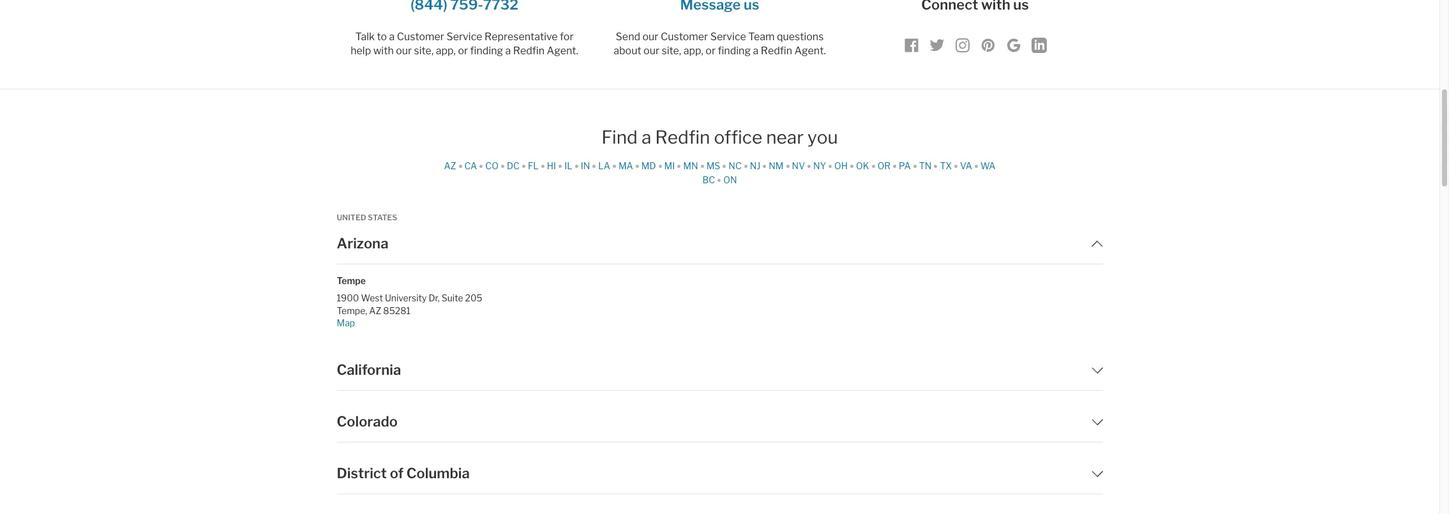 Task type: describe. For each thing, give the bounding box(es) containing it.
205
[[465, 293, 483, 303]]

nc
[[729, 160, 742, 171]]

co
[[486, 160, 499, 171]]

talk to a customer service representative for help with our site, app, or finding a redfin agent.
[[351, 31, 578, 57]]

site, inside send our customer service team questions about our site, app, or finding a redfin agent.
[[662, 45, 681, 57]]

our right 'send'
[[643, 31, 659, 43]]

find a redfin office near you
[[602, 126, 838, 148]]

md link
[[642, 160, 659, 171]]

tempe
[[337, 275, 366, 286]]

az inside 1900 west university dr, suite 205 tempe, az 85281 map
[[369, 305, 381, 316]]

fl link
[[528, 160, 542, 171]]

service inside talk to a customer service representative for help with our site, app, or finding a redfin agent.
[[447, 31, 483, 43]]

customer inside send our customer service team questions about our site, app, or finding a redfin agent.
[[661, 31, 708, 43]]

our right about
[[644, 45, 660, 57]]

tn link
[[919, 160, 935, 171]]

or inside send our customer service team questions about our site, app, or finding a redfin agent.
[[706, 45, 716, 57]]

or
[[878, 160, 891, 171]]

1900
[[337, 293, 359, 303]]

85281
[[383, 305, 411, 316]]

bc link
[[703, 174, 719, 185]]

or inside talk to a customer service representative for help with our site, app, or finding a redfin agent.
[[458, 45, 468, 57]]

nm link
[[769, 160, 787, 171]]

send our customer service team questions about our site, app, or finding a redfin agent.
[[614, 31, 826, 57]]

dc
[[507, 160, 520, 171]]

nm
[[769, 160, 784, 171]]

ma
[[619, 160, 633, 171]]

ok
[[856, 160, 869, 171]]

on
[[724, 174, 737, 185]]

a inside send our customer service team questions about our site, app, or finding a redfin agent.
[[753, 45, 759, 57]]

ms link
[[707, 160, 724, 171]]

va link
[[960, 160, 976, 171]]

hi link
[[547, 160, 559, 171]]

1 horizontal spatial redfin
[[655, 126, 710, 148]]

in link
[[581, 160, 593, 171]]

our inside talk to a customer service representative for help with our site, app, or finding a redfin agent.
[[396, 45, 412, 57]]

la link
[[599, 160, 614, 171]]

nj link
[[750, 160, 764, 171]]

nj
[[750, 160, 761, 171]]

you
[[808, 126, 838, 148]]

colorado
[[337, 413, 398, 430]]

map link
[[337, 317, 513, 329]]

site, inside talk to a customer service representative for help with our site, app, or finding a redfin agent.
[[414, 45, 434, 57]]

with
[[373, 45, 394, 57]]

united
[[337, 212, 366, 222]]

wa
[[981, 160, 996, 171]]

il
[[565, 160, 573, 171]]

md
[[642, 160, 656, 171]]

app, inside talk to a customer service representative for help with our site, app, or finding a redfin agent.
[[436, 45, 456, 57]]

questions
[[777, 31, 824, 43]]

on link
[[724, 174, 737, 185]]

team
[[749, 31, 775, 43]]

office
[[714, 126, 763, 148]]

agent. inside send our customer service team questions about our site, app, or finding a redfin agent.
[[795, 45, 826, 57]]

tx link
[[940, 160, 955, 171]]

near
[[766, 126, 804, 148]]

ms
[[707, 160, 720, 171]]

representative
[[485, 31, 558, 43]]

district
[[337, 465, 387, 481]]

a down representative
[[505, 45, 511, 57]]

nc link
[[729, 160, 745, 171]]

dr,
[[429, 293, 440, 303]]

ca link
[[465, 160, 480, 171]]

mi
[[664, 160, 675, 171]]



Task type: vqa. For each thing, say whether or not it's contained in the screenshot.
"District of Columbia"
yes



Task type: locate. For each thing, give the bounding box(es) containing it.
il link
[[565, 160, 576, 171]]

send
[[616, 31, 641, 43]]

finding down team
[[718, 45, 751, 57]]

states
[[368, 212, 397, 222]]

redfin down team
[[761, 45, 792, 57]]

1 horizontal spatial site,
[[662, 45, 681, 57]]

2 finding from the left
[[718, 45, 751, 57]]

ny
[[814, 160, 826, 171]]

2 agent. from the left
[[795, 45, 826, 57]]

university
[[385, 293, 427, 303]]

2 or from the left
[[706, 45, 716, 57]]

to
[[377, 31, 387, 43]]

for
[[560, 31, 574, 43]]

columbia
[[407, 465, 470, 481]]

1 app, from the left
[[436, 45, 456, 57]]

help
[[351, 45, 371, 57]]

mi link
[[664, 160, 678, 171]]

az left 'ca'
[[444, 160, 456, 171]]

suite
[[442, 293, 463, 303]]

0 horizontal spatial or
[[458, 45, 468, 57]]

redfin down representative
[[513, 45, 545, 57]]

mn
[[683, 160, 698, 171]]

about
[[614, 45, 642, 57]]

fl
[[528, 160, 539, 171]]

nv link
[[792, 160, 808, 171]]

find
[[602, 126, 638, 148]]

1 horizontal spatial app,
[[684, 45, 704, 57]]

2 site, from the left
[[662, 45, 681, 57]]

redfin inside talk to a customer service representative for help with our site, app, or finding a redfin agent.
[[513, 45, 545, 57]]

1 customer from the left
[[397, 31, 444, 43]]

service inside send our customer service team questions about our site, app, or finding a redfin agent.
[[710, 31, 746, 43]]

1 service from the left
[[447, 31, 483, 43]]

az down 'west'
[[369, 305, 381, 316]]

redfin
[[513, 45, 545, 57], [761, 45, 792, 57], [655, 126, 710, 148]]

customer right to
[[397, 31, 444, 43]]

oh link
[[835, 160, 851, 171]]

az link
[[444, 160, 459, 171]]

pa link
[[899, 160, 914, 171]]

mn link
[[683, 160, 702, 171]]

site, right with
[[414, 45, 434, 57]]

finding inside send our customer service team questions about our site, app, or finding a redfin agent.
[[718, 45, 751, 57]]

agent. down for
[[547, 45, 578, 57]]

finding inside talk to a customer service representative for help with our site, app, or finding a redfin agent.
[[470, 45, 503, 57]]

co link
[[486, 160, 502, 171]]

az
[[444, 160, 456, 171], [369, 305, 381, 316]]

our right with
[[396, 45, 412, 57]]

0 horizontal spatial az
[[369, 305, 381, 316]]

ma link
[[619, 160, 637, 171]]

0 horizontal spatial finding
[[470, 45, 503, 57]]

dc link
[[507, 160, 523, 171]]

customer right 'send'
[[661, 31, 708, 43]]

0 vertical spatial az
[[444, 160, 456, 171]]

0 horizontal spatial redfin
[[513, 45, 545, 57]]

0 horizontal spatial app,
[[436, 45, 456, 57]]

a right to
[[389, 31, 395, 43]]

california
[[337, 361, 401, 378]]

ca
[[465, 160, 477, 171]]

tempe,
[[337, 305, 367, 316]]

a right find
[[642, 126, 651, 148]]

pa
[[899, 160, 911, 171]]

1 horizontal spatial agent.
[[795, 45, 826, 57]]

0 horizontal spatial agent.
[[547, 45, 578, 57]]

bc
[[703, 174, 715, 185]]

service
[[447, 31, 483, 43], [710, 31, 746, 43]]

app, inside send our customer service team questions about our site, app, or finding a redfin agent.
[[684, 45, 704, 57]]

2 service from the left
[[710, 31, 746, 43]]

2 customer from the left
[[661, 31, 708, 43]]

ok link
[[856, 160, 873, 171]]

agent. inside talk to a customer service representative for help with our site, app, or finding a redfin agent.
[[547, 45, 578, 57]]

2 horizontal spatial redfin
[[761, 45, 792, 57]]

1 horizontal spatial az
[[444, 160, 456, 171]]

our
[[643, 31, 659, 43], [396, 45, 412, 57], [644, 45, 660, 57]]

2 app, from the left
[[684, 45, 704, 57]]

hi
[[547, 160, 556, 171]]

1 agent. from the left
[[547, 45, 578, 57]]

service left team
[[710, 31, 746, 43]]

1 horizontal spatial finding
[[718, 45, 751, 57]]

site,
[[414, 45, 434, 57], [662, 45, 681, 57]]

0 horizontal spatial customer
[[397, 31, 444, 43]]

customer
[[397, 31, 444, 43], [661, 31, 708, 43]]

ny link
[[814, 160, 830, 171]]

1 or from the left
[[458, 45, 468, 57]]

redfin inside send our customer service team questions about our site, app, or finding a redfin agent.
[[761, 45, 792, 57]]

0 horizontal spatial site,
[[414, 45, 434, 57]]

app,
[[436, 45, 456, 57], [684, 45, 704, 57]]

in
[[581, 160, 590, 171]]

or
[[458, 45, 468, 57], [706, 45, 716, 57]]

1 horizontal spatial or
[[706, 45, 716, 57]]

1 finding from the left
[[470, 45, 503, 57]]

1 vertical spatial az
[[369, 305, 381, 316]]

1 site, from the left
[[414, 45, 434, 57]]

agent. down questions
[[795, 45, 826, 57]]

district of columbia
[[337, 465, 470, 481]]

wa link
[[981, 160, 996, 171]]

or link
[[878, 160, 894, 171]]

va
[[960, 160, 973, 171]]

service left representative
[[447, 31, 483, 43]]

tx
[[940, 160, 952, 171]]

nv
[[792, 160, 805, 171]]

west
[[361, 293, 383, 303]]

tn
[[919, 160, 932, 171]]

finding down representative
[[470, 45, 503, 57]]

a
[[389, 31, 395, 43], [505, 45, 511, 57], [753, 45, 759, 57], [642, 126, 651, 148]]

1 horizontal spatial service
[[710, 31, 746, 43]]

1 horizontal spatial customer
[[661, 31, 708, 43]]

site, right about
[[662, 45, 681, 57]]

arizona
[[337, 235, 389, 252]]

of
[[390, 465, 404, 481]]

1900 west university dr, suite 205 tempe, az 85281 map
[[337, 293, 483, 328]]

talk
[[355, 31, 375, 43]]

united states
[[337, 212, 397, 222]]

la
[[599, 160, 610, 171]]

finding
[[470, 45, 503, 57], [718, 45, 751, 57]]

map
[[337, 317, 355, 328]]

0 horizontal spatial service
[[447, 31, 483, 43]]

a down team
[[753, 45, 759, 57]]

redfin up mn
[[655, 126, 710, 148]]

customer inside talk to a customer service representative for help with our site, app, or finding a redfin agent.
[[397, 31, 444, 43]]

oh
[[835, 160, 848, 171]]



